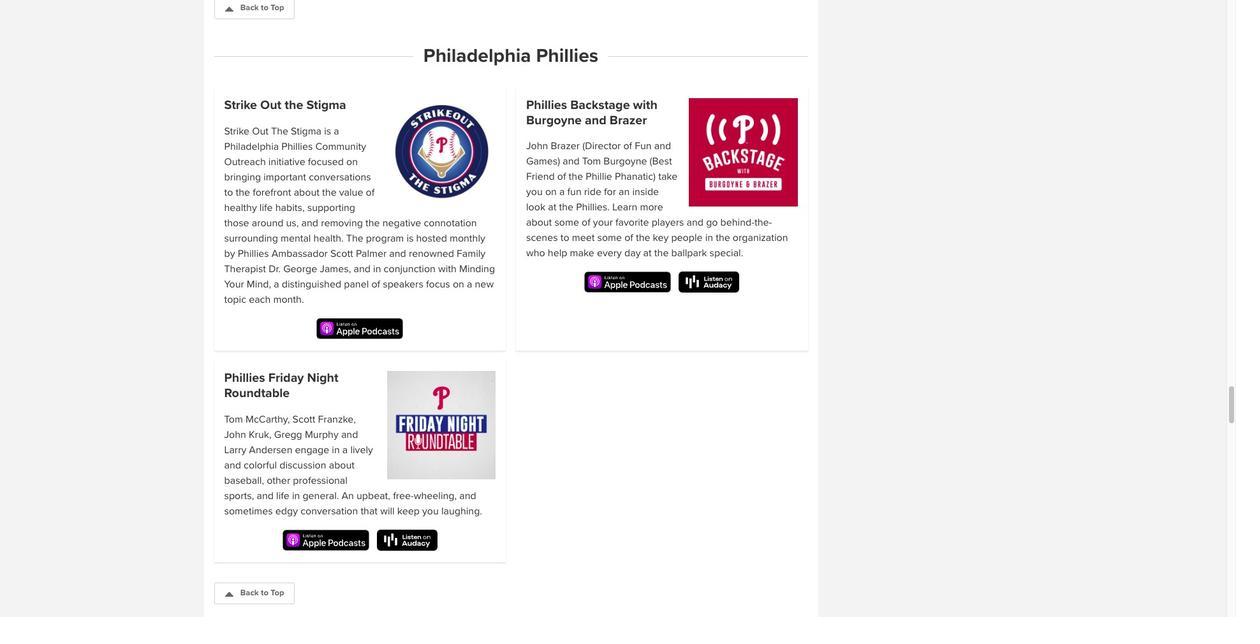 Task type: locate. For each thing, give the bounding box(es) containing it.
with inside phillies backstage with burgoyne and brazer
[[633, 98, 658, 113]]

initiative
[[269, 155, 306, 168]]

of right friend at the left top of the page
[[558, 171, 566, 183]]

0 horizontal spatial at
[[548, 201, 557, 214]]

brazer up games)
[[551, 140, 580, 153]]

in down palmer
[[373, 263, 381, 275]]

1 vertical spatial back
[[240, 588, 259, 599]]

your
[[224, 278, 244, 291]]

on
[[347, 155, 358, 168], [546, 186, 557, 199], [453, 278, 465, 291]]

tom up the phillie
[[583, 155, 601, 168]]

0 vertical spatial burgoyne
[[527, 113, 582, 128]]

1 vertical spatial back to top link
[[214, 583, 295, 605]]

john inside john brazer (director of fun and games) and tom burgoyne (best friend of the phillie phanatic) take you on a fun ride for an inside look at the phillies. learn more about some of your favorite players and go behind-the- scenes to meet some of the key people in the organization who help make every day at the ballpark special.
[[527, 140, 548, 153]]

1 top from the top
[[271, 3, 284, 13]]

minding
[[459, 263, 495, 275]]

to up healthy
[[224, 186, 233, 199]]

0 vertical spatial scott
[[331, 247, 353, 260]]

0 vertical spatial out
[[260, 98, 282, 113]]

the down key on the top of the page
[[655, 247, 669, 260]]

on right focus
[[453, 278, 465, 291]]

the
[[271, 125, 288, 138], [346, 232, 364, 245]]

phillie
[[586, 171, 613, 183]]

new
[[475, 278, 494, 291]]

night
[[307, 371, 339, 386]]

back to top right arrow up image
[[240, 588, 284, 599]]

month.
[[273, 293, 304, 306]]

kruk,
[[249, 429, 272, 441]]

1 horizontal spatial is
[[407, 232, 414, 245]]

focused
[[308, 155, 344, 168]]

2 horizontal spatial about
[[527, 217, 552, 229]]

some up every
[[598, 232, 622, 245]]

with up focus
[[438, 263, 457, 275]]

1 horizontal spatial john
[[527, 140, 548, 153]]

value
[[339, 186, 363, 199]]

1 vertical spatial about
[[527, 217, 552, 229]]

friday
[[268, 371, 304, 386]]

0 horizontal spatial about
[[294, 186, 320, 199]]

life
[[260, 201, 273, 214], [276, 490, 290, 503]]

0 vertical spatial brazer
[[610, 113, 647, 128]]

a left "fun"
[[560, 186, 565, 199]]

with inside strike out the stigma is a philadelphia phillies community outreach initiative focused on bringing important conversations to the forefront about the value of healthy life habits, supporting those around us, and removing the negative connotation surrounding mental health. the program is hosted monthly by phillies ambassador scott palmer and renowned family therapist dr. george james, and in conjunction with minding your mind, a distinguished panel of speakers focus on a new topic each month.
[[438, 263, 457, 275]]

and up conjunction
[[390, 247, 406, 260]]

you
[[527, 186, 543, 199], [422, 505, 439, 518]]

a left the "lively"
[[343, 444, 348, 457]]

a down dr. at top
[[274, 278, 279, 291]]

burgoyne
[[527, 113, 582, 128], [604, 155, 647, 168]]

back for arrow up icon
[[240, 3, 259, 13]]

john
[[527, 140, 548, 153], [224, 429, 246, 441]]

stigma up community
[[307, 98, 346, 113]]

people
[[672, 232, 703, 245]]

0 horizontal spatial tom
[[224, 413, 243, 426]]

at right look at top
[[548, 201, 557, 214]]

1 vertical spatial philadelphia
[[224, 140, 279, 153]]

1 strike from the top
[[224, 98, 257, 113]]

1 back to top button from the top
[[214, 0, 295, 19]]

the
[[285, 98, 303, 113], [569, 171, 583, 183], [236, 186, 250, 199], [322, 186, 337, 199], [559, 201, 574, 214], [366, 217, 380, 229], [636, 232, 651, 245], [716, 232, 731, 245], [655, 247, 669, 260]]

and right games)
[[563, 155, 580, 168]]

1 horizontal spatial the
[[346, 232, 364, 245]]

stigma inside strike out the stigma is a philadelphia phillies community outreach initiative focused on bringing important conversations to the forefront about the value of healthy life habits, supporting those around us, and removing the negative connotation surrounding mental health. the program is hosted monthly by phillies ambassador scott palmer and renowned family therapist dr. george james, and in conjunction with minding your mind, a distinguished panel of speakers focus on a new topic each month.
[[291, 125, 322, 138]]

1 vertical spatial at
[[644, 247, 652, 260]]

1 vertical spatial you
[[422, 505, 439, 518]]

more
[[640, 201, 664, 214]]

surrounding
[[224, 232, 278, 245]]

out
[[260, 98, 282, 113], [252, 125, 269, 138]]

program
[[366, 232, 404, 245]]

stigma for the
[[307, 98, 346, 113]]

palmer
[[356, 247, 387, 260]]

burgoyne up phanatic)
[[604, 155, 647, 168]]

out up outreach
[[252, 125, 269, 138]]

outreach
[[224, 155, 266, 168]]

0 horizontal spatial the
[[271, 125, 288, 138]]

every
[[597, 247, 622, 260]]

of right "value"
[[366, 186, 375, 199]]

1 vertical spatial some
[[598, 232, 622, 245]]

the up special. at the right top
[[716, 232, 731, 245]]

2 horizontal spatial on
[[546, 186, 557, 199]]

2 strike from the top
[[224, 125, 250, 138]]

1 horizontal spatial life
[[276, 490, 290, 503]]

some up the meet
[[555, 217, 579, 229]]

about inside tom mccarthy, scott franzke, john kruk, gregg murphy and larry andersen engage in a lively and colorful discussion about baseball, other professional sports, and life in general. an upbeat, free-wheeling, and sometimes edgy conversation that will keep you laughing.
[[329, 459, 355, 472]]

1 vertical spatial tom
[[224, 413, 243, 426]]

0 vertical spatial back to top link
[[214, 0, 295, 19]]

john up games)
[[527, 140, 548, 153]]

1 vertical spatial on
[[546, 186, 557, 199]]

each
[[249, 293, 271, 306]]

0 vertical spatial stigma
[[307, 98, 346, 113]]

scott up james,
[[331, 247, 353, 260]]

a up community
[[334, 125, 339, 138]]

a
[[334, 125, 339, 138], [560, 186, 565, 199], [274, 278, 279, 291], [467, 278, 473, 291], [343, 444, 348, 457]]

meet
[[572, 232, 595, 245]]

the down bringing
[[236, 186, 250, 199]]

roundtable
[[224, 386, 290, 401]]

free-
[[393, 490, 414, 503]]

1 vertical spatial back to top button
[[214, 583, 295, 605]]

phillies up backstage
[[536, 44, 599, 67]]

back to top for arrow up icon
[[240, 3, 284, 13]]

out up initiative
[[260, 98, 282, 113]]

some
[[555, 217, 579, 229], [598, 232, 622, 245]]

0 vertical spatial life
[[260, 201, 273, 214]]

0 vertical spatial you
[[527, 186, 543, 199]]

about inside strike out the stigma is a philadelphia phillies community outreach initiative focused on bringing important conversations to the forefront about the value of healthy life habits, supporting those around us, and removing the negative connotation surrounding mental health. the program is hosted monthly by phillies ambassador scott palmer and renowned family therapist dr. george james, and in conjunction with minding your mind, a distinguished panel of speakers focus on a new topic each month.
[[294, 186, 320, 199]]

scott
[[331, 247, 353, 260], [293, 413, 316, 426]]

an
[[619, 186, 630, 199]]

1 horizontal spatial brazer
[[610, 113, 647, 128]]

1 vertical spatial john
[[224, 429, 246, 441]]

you down wheeling,
[[422, 505, 439, 518]]

0 vertical spatial some
[[555, 217, 579, 229]]

0 vertical spatial the
[[271, 125, 288, 138]]

and down larry
[[224, 459, 241, 472]]

strike inside strike out the stigma is a philadelphia phillies community outreach initiative focused on bringing important conversations to the forefront about the value of healthy life habits, supporting those around us, and removing the negative connotation surrounding mental health. the program is hosted monthly by phillies ambassador scott palmer and renowned family therapist dr. george james, and in conjunction with minding your mind, a distinguished panel of speakers focus on a new topic each month.
[[224, 125, 250, 138]]

is
[[324, 125, 331, 138], [407, 232, 414, 245]]

0 horizontal spatial you
[[422, 505, 439, 518]]

removing
[[321, 217, 363, 229]]

philadelphia
[[424, 44, 531, 67], [224, 140, 279, 153]]

you inside john brazer (director of fun and games) and tom burgoyne (best friend of the phillie phanatic) take you on a fun ride for an inside look at the phillies. learn more about some of your favorite players and go behind-the- scenes to meet some of the key people in the organization who help make every day at the ballpark special.
[[527, 186, 543, 199]]

take
[[659, 171, 678, 183]]

1 back to top from the top
[[240, 3, 284, 13]]

of
[[624, 140, 633, 153], [558, 171, 566, 183], [366, 186, 375, 199], [582, 217, 591, 229], [625, 232, 634, 245], [372, 278, 380, 291]]

back right arrow up image
[[240, 588, 259, 599]]

0 horizontal spatial is
[[324, 125, 331, 138]]

0 horizontal spatial some
[[555, 217, 579, 229]]

and up (best
[[655, 140, 672, 153]]

the down removing in the top left of the page
[[346, 232, 364, 245]]

0 vertical spatial strike
[[224, 98, 257, 113]]

top right arrow up image
[[271, 588, 284, 599]]

of left fun
[[624, 140, 633, 153]]

1 horizontal spatial philadelphia
[[424, 44, 531, 67]]

stigma down strike out the stigma
[[291, 125, 322, 138]]

games)
[[527, 155, 560, 168]]

2 vertical spatial about
[[329, 459, 355, 472]]

1 vertical spatial back to top
[[240, 588, 284, 599]]

to right arrow up icon
[[261, 3, 269, 13]]

1 vertical spatial out
[[252, 125, 269, 138]]

0 horizontal spatial on
[[347, 155, 358, 168]]

0 horizontal spatial life
[[260, 201, 273, 214]]

0 horizontal spatial brazer
[[551, 140, 580, 153]]

phillies
[[536, 44, 599, 67], [527, 98, 567, 113], [282, 140, 313, 153], [238, 247, 269, 260], [224, 371, 265, 386]]

1 vertical spatial is
[[407, 232, 414, 245]]

life inside tom mccarthy, scott franzke, john kruk, gregg murphy and larry andersen engage in a lively and colorful discussion about baseball, other professional sports, and life in general. an upbeat, free-wheeling, and sometimes edgy conversation that will keep you laughing.
[[276, 490, 290, 503]]

0 vertical spatial back to top
[[240, 3, 284, 13]]

(best
[[650, 155, 672, 168]]

0 vertical spatial back
[[240, 3, 259, 13]]

and left go
[[687, 217, 704, 229]]

1 horizontal spatial about
[[329, 459, 355, 472]]

to up help
[[561, 232, 570, 245]]

top
[[271, 3, 284, 13], [271, 588, 284, 599]]

0 horizontal spatial john
[[224, 429, 246, 441]]

2 back from the top
[[240, 588, 259, 599]]

life up edgy
[[276, 490, 290, 503]]

0 vertical spatial back to top button
[[214, 0, 295, 19]]

with up fun
[[633, 98, 658, 113]]

conversation
[[301, 505, 358, 518]]

on down community
[[347, 155, 358, 168]]

that
[[361, 505, 378, 518]]

1 vertical spatial burgoyne
[[604, 155, 647, 168]]

therapist
[[224, 263, 266, 275]]

1 horizontal spatial tom
[[583, 155, 601, 168]]

about
[[294, 186, 320, 199], [527, 217, 552, 229], [329, 459, 355, 472]]

life inside strike out the stigma is a philadelphia phillies community outreach initiative focused on bringing important conversations to the forefront about the value of healthy life habits, supporting those around us, and removing the negative connotation surrounding mental health. the program is hosted monthly by phillies ambassador scott palmer and renowned family therapist dr. george james, and in conjunction with minding your mind, a distinguished panel of speakers focus on a new topic each month.
[[260, 201, 273, 214]]

at
[[548, 201, 557, 214], [644, 247, 652, 260]]

special.
[[710, 247, 744, 260]]

murphy
[[305, 429, 339, 441]]

ballpark
[[672, 247, 707, 260]]

0 horizontal spatial burgoyne
[[527, 113, 582, 128]]

discussion
[[280, 459, 326, 472]]

0 vertical spatial john
[[527, 140, 548, 153]]

0 horizontal spatial philadelphia
[[224, 140, 279, 153]]

1 horizontal spatial on
[[453, 278, 465, 291]]

in inside john brazer (director of fun and games) and tom burgoyne (best friend of the phillie phanatic) take you on a fun ride for an inside look at the phillies. learn more about some of your favorite players and go behind-the- scenes to meet some of the key people in the organization who help make every day at the ballpark special.
[[706, 232, 714, 245]]

philadelphia inside strike out the stigma is a philadelphia phillies community outreach initiative focused on bringing important conversations to the forefront about the value of healthy life habits, supporting those around us, and removing the negative connotation surrounding mental health. the program is hosted monthly by phillies ambassador scott palmer and renowned family therapist dr. george james, and in conjunction with minding your mind, a distinguished panel of speakers focus on a new topic each month.
[[224, 140, 279, 153]]

the-
[[755, 217, 772, 229]]

a inside john brazer (director of fun and games) and tom burgoyne (best friend of the phillie phanatic) take you on a fun ride for an inside look at the phillies. learn more about some of your favorite players and go behind-the- scenes to meet some of the key people in the organization who help make every day at the ballpark special.
[[560, 186, 565, 199]]

tom up larry
[[224, 413, 243, 426]]

lively
[[351, 444, 373, 457]]

about up the scenes
[[527, 217, 552, 229]]

in
[[706, 232, 714, 245], [373, 263, 381, 275], [332, 444, 340, 457], [292, 490, 300, 503]]

family
[[457, 247, 486, 260]]

0 vertical spatial tom
[[583, 155, 601, 168]]

brazer up fun
[[610, 113, 647, 128]]

phillies left friday
[[224, 371, 265, 386]]

the down strike out the stigma
[[271, 125, 288, 138]]

scott inside strike out the stigma is a philadelphia phillies community outreach initiative focused on bringing important conversations to the forefront about the value of healthy life habits, supporting those around us, and removing the negative connotation surrounding mental health. the program is hosted monthly by phillies ambassador scott palmer and renowned family therapist dr. george james, and in conjunction with minding your mind, a distinguished panel of speakers focus on a new topic each month.
[[331, 247, 353, 260]]

1 vertical spatial stigma
[[291, 125, 322, 138]]

those
[[224, 217, 249, 229]]

burgoyne up games)
[[527, 113, 582, 128]]

top right arrow up icon
[[271, 3, 284, 13]]

learn
[[613, 201, 638, 214]]

1 back from the top
[[240, 3, 259, 13]]

john up larry
[[224, 429, 246, 441]]

about down the "lively"
[[329, 459, 355, 472]]

is down negative
[[407, 232, 414, 245]]

2 back to top from the top
[[240, 588, 284, 599]]

renowned
[[409, 247, 454, 260]]

2 top from the top
[[271, 588, 284, 599]]

tom inside tom mccarthy, scott franzke, john kruk, gregg murphy and larry andersen engage in a lively and colorful discussion about baseball, other professional sports, and life in general. an upbeat, free-wheeling, and sometimes edgy conversation that will keep you laughing.
[[224, 413, 243, 426]]

stigma for the
[[291, 125, 322, 138]]

and up the (director
[[585, 113, 607, 128]]

1 vertical spatial scott
[[293, 413, 316, 426]]

1 horizontal spatial scott
[[331, 247, 353, 260]]

professional
[[293, 474, 348, 487]]

2 back to top link from the top
[[214, 583, 295, 605]]

to inside john brazer (director of fun and games) and tom burgoyne (best friend of the phillie phanatic) take you on a fun ride for an inside look at the phillies. learn more about some of your favorite players and go behind-the- scenes to meet some of the key people in the organization who help make every day at the ballpark special.
[[561, 232, 570, 245]]

in down go
[[706, 232, 714, 245]]

you up look at top
[[527, 186, 543, 199]]

0 vertical spatial with
[[633, 98, 658, 113]]

the down "fun"
[[559, 201, 574, 214]]

who
[[527, 247, 545, 260]]

a left 'new'
[[467, 278, 473, 291]]

back to top right arrow up icon
[[240, 3, 284, 13]]

0 vertical spatial on
[[347, 155, 358, 168]]

1 vertical spatial life
[[276, 490, 290, 503]]

about up habits, in the top left of the page
[[294, 186, 320, 199]]

phillies left backstage
[[527, 98, 567, 113]]

of down favorite
[[625, 232, 634, 245]]

the up supporting
[[322, 186, 337, 199]]

0 horizontal spatial with
[[438, 263, 457, 275]]

laughing.
[[442, 505, 482, 518]]

to right arrow up image
[[261, 588, 269, 599]]

life up around
[[260, 201, 273, 214]]

brazer
[[610, 113, 647, 128], [551, 140, 580, 153]]

1 horizontal spatial burgoyne
[[604, 155, 647, 168]]

1 vertical spatial strike
[[224, 125, 250, 138]]

john brazer (director of fun and games) and tom burgoyne (best friend of the phillie phanatic) take you on a fun ride for an inside look at the phillies. learn more about some of your favorite players and go behind-the- scenes to meet some of the key people in the organization who help make every day at the ballpark special.
[[527, 140, 789, 260]]

1 horizontal spatial you
[[527, 186, 543, 199]]

on down friend at the left top of the page
[[546, 186, 557, 199]]

back to top
[[240, 3, 284, 13], [240, 588, 284, 599]]

is up community
[[324, 125, 331, 138]]

2 back to top button from the top
[[214, 583, 295, 605]]

out inside strike out the stigma is a philadelphia phillies community outreach initiative focused on bringing important conversations to the forefront about the value of healthy life habits, supporting those around us, and removing the negative connotation surrounding mental health. the program is hosted monthly by phillies ambassador scott palmer and renowned family therapist dr. george james, and in conjunction with minding your mind, a distinguished panel of speakers focus on a new topic each month.
[[252, 125, 269, 138]]

in inside strike out the stigma is a philadelphia phillies community outreach initiative focused on bringing important conversations to the forefront about the value of healthy life habits, supporting those around us, and removing the negative connotation surrounding mental health. the program is hosted monthly by phillies ambassador scott palmer and renowned family therapist dr. george james, and in conjunction with minding your mind, a distinguished panel of speakers focus on a new topic each month.
[[373, 263, 381, 275]]

1 horizontal spatial with
[[633, 98, 658, 113]]

phillies backstage with burgoyne and brazer
[[527, 98, 658, 128]]

scott up gregg
[[293, 413, 316, 426]]

life for stigma
[[260, 201, 273, 214]]

at right day
[[644, 247, 652, 260]]

and inside phillies backstage with burgoyne and brazer
[[585, 113, 607, 128]]

1 horizontal spatial some
[[598, 232, 622, 245]]

1 vertical spatial top
[[271, 588, 284, 599]]

0 vertical spatial top
[[271, 3, 284, 13]]

favorite
[[616, 217, 649, 229]]

back right arrow up icon
[[240, 3, 259, 13]]

1 vertical spatial brazer
[[551, 140, 580, 153]]

0 vertical spatial about
[[294, 186, 320, 199]]

with
[[633, 98, 658, 113], [438, 263, 457, 275]]

1 vertical spatial with
[[438, 263, 457, 275]]

0 horizontal spatial scott
[[293, 413, 316, 426]]

0 vertical spatial is
[[324, 125, 331, 138]]



Task type: describe. For each thing, give the bounding box(es) containing it.
help
[[548, 247, 568, 260]]

2 vertical spatial on
[[453, 278, 465, 291]]

phillies.
[[576, 201, 610, 214]]

top for arrow up image
[[271, 588, 284, 599]]

franzke,
[[318, 413, 356, 426]]

arrow up image
[[225, 591, 233, 599]]

important
[[264, 171, 306, 184]]

brazer inside john brazer (director of fun and games) and tom burgoyne (best friend of the phillie phanatic) take you on a fun ride for an inside look at the phillies. learn more about some of your favorite players and go behind-the- scenes to meet some of the key people in the organization who help make every day at the ballpark special.
[[551, 140, 580, 153]]

gregg
[[274, 429, 302, 441]]

you inside tom mccarthy, scott franzke, john kruk, gregg murphy and larry andersen engage in a lively and colorful discussion about baseball, other professional sports, and life in general. an upbeat, free-wheeling, and sometimes edgy conversation that will keep you laughing.
[[422, 505, 439, 518]]

scenes
[[527, 232, 558, 245]]

bringing
[[224, 171, 261, 184]]

to inside strike out the stigma is a philadelphia phillies community outreach initiative focused on bringing important conversations to the forefront about the value of healthy life habits, supporting those around us, and removing the negative connotation surrounding mental health. the program is hosted monthly by phillies ambassador scott palmer and renowned family therapist dr. george james, and in conjunction with minding your mind, a distinguished panel of speakers focus on a new topic each month.
[[224, 186, 233, 199]]

in up edgy
[[292, 490, 300, 503]]

general.
[[303, 490, 339, 503]]

by
[[224, 247, 235, 260]]

make
[[570, 247, 595, 260]]

healthy
[[224, 201, 257, 214]]

for
[[604, 186, 616, 199]]

1 horizontal spatial at
[[644, 247, 652, 260]]

colorful
[[244, 459, 277, 472]]

tom mccarthy, scott franzke, john kruk, gregg murphy and larry andersen engage in a lively and colorful discussion about baseball, other professional sports, and life in general. an upbeat, free-wheeling, and sometimes edgy conversation that will keep you laughing.
[[224, 413, 482, 518]]

about inside john brazer (director of fun and games) and tom burgoyne (best friend of the phillie phanatic) take you on a fun ride for an inside look at the phillies. learn more about some of your favorite players and go behind-the- scenes to meet some of the key people in the organization who help make every day at the ballpark special.
[[527, 217, 552, 229]]

larry
[[224, 444, 247, 457]]

in down murphy
[[332, 444, 340, 457]]

your
[[593, 217, 613, 229]]

back for arrow up image
[[240, 588, 259, 599]]

sometimes
[[224, 505, 273, 518]]

engage
[[295, 444, 329, 457]]

friend
[[527, 171, 555, 183]]

fun
[[635, 140, 652, 153]]

players
[[652, 217, 684, 229]]

negative
[[383, 217, 421, 229]]

(director
[[583, 140, 621, 153]]

strike for strike out the stigma is a philadelphia phillies community outreach initiative focused on bringing important conversations to the forefront about the value of healthy life habits, supporting those around us, and removing the negative connotation surrounding mental health. the program is hosted monthly by phillies ambassador scott palmer and renowned family therapist dr. george james, and in conjunction with minding your mind, a distinguished panel of speakers focus on a new topic each month.
[[224, 125, 250, 138]]

key
[[653, 232, 669, 245]]

look
[[527, 201, 546, 214]]

speakers
[[383, 278, 424, 291]]

burgoyne inside john brazer (director of fun and games) and tom burgoyne (best friend of the phillie phanatic) take you on a fun ride for an inside look at the phillies. learn more about some of your favorite players and go behind-the- scenes to meet some of the key people in the organization who help make every day at the ballpark special.
[[604, 155, 647, 168]]

health.
[[314, 232, 344, 245]]

other
[[267, 474, 290, 487]]

sports,
[[224, 490, 254, 503]]

brazer inside phillies backstage with burgoyne and brazer
[[610, 113, 647, 128]]

organization
[[733, 232, 789, 245]]

phillies up initiative
[[282, 140, 313, 153]]

arrow up image
[[225, 5, 233, 13]]

the up "fun"
[[569, 171, 583, 183]]

day
[[625, 247, 641, 260]]

mccarthy,
[[246, 413, 290, 426]]

the up initiative
[[285, 98, 303, 113]]

ride
[[584, 186, 602, 199]]

and up the "lively"
[[341, 429, 358, 441]]

hosted
[[416, 232, 447, 245]]

george
[[283, 263, 317, 275]]

forefront
[[253, 186, 291, 199]]

focus
[[426, 278, 450, 291]]

and right us,
[[302, 217, 318, 229]]

community
[[316, 140, 366, 153]]

james,
[[320, 263, 351, 275]]

mental
[[281, 232, 311, 245]]

and up panel
[[354, 263, 371, 275]]

1 back to top link from the top
[[214, 0, 295, 19]]

an
[[342, 490, 354, 503]]

scott inside tom mccarthy, scott franzke, john kruk, gregg murphy and larry andersen engage in a lively and colorful discussion about baseball, other professional sports, and life in general. an upbeat, free-wheeling, and sometimes edgy conversation that will keep you laughing.
[[293, 413, 316, 426]]

top for arrow up icon
[[271, 3, 284, 13]]

strikeout the stigma image
[[387, 98, 496, 207]]

edgy
[[276, 505, 298, 518]]

andersen
[[249, 444, 293, 457]]

1 vertical spatial the
[[346, 232, 364, 245]]

phillies inside phillies backstage with burgoyne and brazer
[[527, 98, 567, 113]]

on inside john brazer (director of fun and games) and tom burgoyne (best friend of the phillie phanatic) take you on a fun ride for an inside look at the phillies. learn more about some of your favorite players and go behind-the- scenes to meet some of the key people in the organization who help make every day at the ballpark special.
[[546, 186, 557, 199]]

phillies inside the phillies friday night roundtable
[[224, 371, 265, 386]]

strike for strike out the stigma
[[224, 98, 257, 113]]

of right panel
[[372, 278, 380, 291]]

life for roundtable
[[276, 490, 290, 503]]

and down other
[[257, 490, 274, 503]]

phanatic)
[[615, 171, 656, 183]]

backstage
[[571, 98, 630, 113]]

burgoyne inside phillies backstage with burgoyne and brazer
[[527, 113, 582, 128]]

tom inside john brazer (director of fun and games) and tom burgoyne (best friend of the phillie phanatic) take you on a fun ride for an inside look at the phillies. learn more about some of your favorite players and go behind-the- scenes to meet some of the key people in the organization who help make every day at the ballpark special.
[[583, 155, 601, 168]]

mind,
[[247, 278, 271, 291]]

strike out the stigma
[[224, 98, 346, 113]]

baseball,
[[224, 474, 264, 487]]

upbeat,
[[357, 490, 391, 503]]

supporting
[[307, 201, 355, 214]]

panel
[[344, 278, 369, 291]]

conversations
[[309, 171, 371, 184]]

the up program
[[366, 217, 380, 229]]

go
[[707, 217, 718, 229]]

behind-
[[721, 217, 755, 229]]

0 vertical spatial at
[[548, 201, 557, 214]]

the left key on the top of the page
[[636, 232, 651, 245]]

us,
[[286, 217, 299, 229]]

habits,
[[276, 201, 305, 214]]

ambassador
[[272, 247, 328, 260]]

wheeling,
[[414, 490, 457, 503]]

phillies down surrounding
[[238, 247, 269, 260]]

and up laughing.
[[460, 490, 477, 503]]

out for the
[[260, 98, 282, 113]]

0 vertical spatial philadelphia
[[424, 44, 531, 67]]

a inside tom mccarthy, scott franzke, john kruk, gregg murphy and larry andersen engage in a lively and colorful discussion about baseball, other professional sports, and life in general. an upbeat, free-wheeling, and sometimes edgy conversation that will keep you laughing.
[[343, 444, 348, 457]]

out for the
[[252, 125, 269, 138]]

around
[[252, 217, 284, 229]]

back to top for arrow up image
[[240, 588, 284, 599]]

of up the meet
[[582, 217, 591, 229]]

phillies friday night roundtable
[[224, 371, 339, 401]]

john inside tom mccarthy, scott franzke, john kruk, gregg murphy and larry andersen engage in a lively and colorful discussion about baseball, other professional sports, and life in general. an upbeat, free-wheeling, and sometimes edgy conversation that will keep you laughing.
[[224, 429, 246, 441]]

keep
[[397, 505, 420, 518]]

conjunction
[[384, 263, 436, 275]]

philadelphia phillies
[[424, 44, 599, 67]]



Task type: vqa. For each thing, say whether or not it's contained in the screenshot.
Back to Top button
yes



